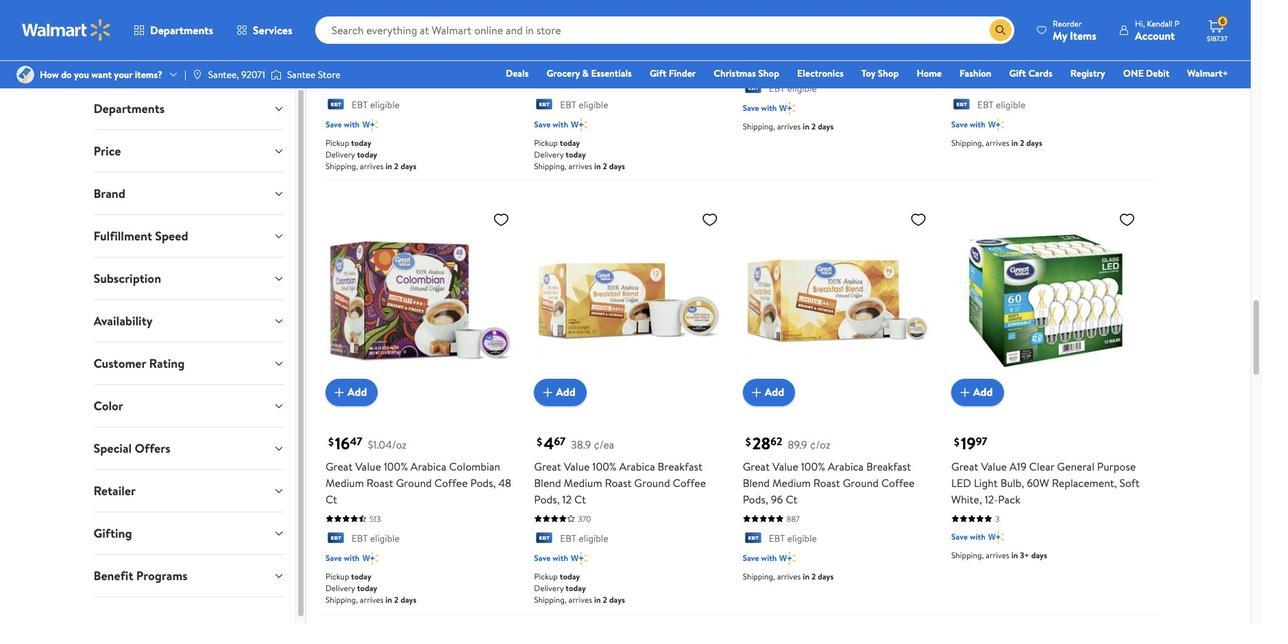 Task type: vqa. For each thing, say whether or not it's contained in the screenshot.


Task type: locate. For each thing, give the bounding box(es) containing it.
services button
[[225, 14, 304, 47]]

value inside "$ 16 47 $1.04/oz great value 100% arabica colombian medium roast ground coffee pods, 48 ct"
[[355, 459, 381, 474]]

departments button
[[122, 14, 225, 47], [83, 88, 295, 130]]

oz
[[534, 58, 545, 73]]

85.4 ¢/oz
[[788, 3, 832, 18]]

roast inside $ 4 67 38.9 ¢/ea great value 100% arabica breakfast blend medium roast ground coffee pods, 12 ct
[[605, 475, 632, 490]]

47 left $1.04/oz
[[350, 434, 362, 449]]

 image
[[16, 66, 34, 84], [192, 69, 203, 80]]

1 horizontal spatial  image
[[192, 69, 203, 80]]

38.9
[[571, 437, 591, 452]]

general
[[1057, 459, 1095, 474]]

ct right santee
[[325, 58, 337, 73]]

ct down 16
[[325, 492, 337, 507]]

¢/oz up great value 100% arabica colombian medium dark roast ground coffee pods, 96 ct
[[1019, 3, 1039, 18]]

eligible down 76
[[579, 98, 608, 112]]

3 add to cart image from the left
[[748, 384, 765, 401]]

0 horizontal spatial colombian
[[449, 459, 500, 474]]

with for great value 100% arabica breakfast blend medium roast ground coffee pods, 96 ct
[[761, 552, 777, 564]]

add for 16
[[347, 385, 367, 400]]

ebt for great value french roast, 100% arabica, dark roast, ground coffee, 12 oz
[[560, 98, 576, 112]]

pack
[[998, 492, 1020, 507]]

1 horizontal spatial breakfast
[[866, 459, 911, 474]]

christmas shop
[[714, 66, 779, 80]]

walmart plus image down 1398 at the right of page
[[780, 102, 796, 115]]

walmart plus image down "513"
[[362, 552, 378, 565]]

¢/oz right 85.4
[[811, 3, 832, 18]]

home
[[917, 66, 942, 80]]

arabica,
[[534, 42, 573, 57]]

1 vertical spatial departments
[[94, 100, 165, 117]]

shipping, arrives in 2 days down 1379
[[951, 137, 1042, 149]]

medium up store
[[325, 42, 364, 57]]

2 french from the left
[[866, 25, 899, 40]]

french inside "great value french roast, 100% arabica, dark roast, ground coffee, 12 oz"
[[592, 25, 625, 40]]

ground inside great value donut shop 100% arabica medium roast ground coffee pods, 96 ct
[[396, 42, 432, 57]]

eligible down '887'
[[787, 532, 817, 545]]

ebt for great value 100% arabica french dark roast ground coffee pods, 96 ct
[[769, 82, 785, 95]]

ebt eligible for great value 100% arabica colombian medium dark roast ground coffee pods, 96 ct
[[977, 98, 1025, 112]]

62 for 77.5 ¢/oz
[[353, 0, 365, 15]]

value down 38.9 on the bottom left of page
[[564, 459, 590, 474]]

4 add from the left
[[973, 385, 993, 400]]

4 add button from the left
[[951, 379, 1004, 406]]

 image right |
[[192, 69, 203, 80]]

shipping, arrives in 2 days down 1398 at the right of page
[[743, 121, 834, 132]]

dark up & in the left of the page
[[575, 42, 598, 57]]

dark up home
[[902, 25, 924, 40]]

shop
[[416, 25, 440, 40], [758, 66, 779, 80], [878, 66, 899, 80]]

100% inside great value 100% arabica french dark roast ground coffee pods, 96 ct
[[801, 25, 825, 40]]

walmart plus image down 3
[[988, 530, 1004, 544]]

gift left cards
[[1009, 66, 1026, 80]]

with for great value 100% arabica colombian medium roast ground coffee pods, 48 ct
[[344, 552, 360, 564]]

do
[[61, 68, 72, 82]]

add to cart image up 16
[[331, 384, 347, 401]]

ct inside "$ 16 47 $1.04/oz great value 100% arabica colombian medium roast ground coffee pods, 48 ct"
[[325, 492, 337, 507]]

89.9 right 28
[[788, 437, 807, 452]]

pickup for great value 100% arabica breakfast blend medium roast ground coffee pods, 12 ct
[[534, 571, 558, 582]]

ebt eligible for great value french roast, 100% arabica, dark roast, ground coffee, 12 oz
[[560, 98, 608, 112]]

96 inside great value donut shop 100% arabica medium roast ground coffee pods, 96 ct
[[498, 42, 511, 57]]

pickup for great value french roast, 100% arabica, dark roast, ground coffee, 12 oz
[[534, 137, 558, 149]]

add button up 16
[[325, 379, 378, 406]]

great up christmas shop
[[743, 25, 770, 40]]

dark
[[902, 25, 924, 40], [575, 42, 598, 57], [992, 42, 1015, 57]]

coffee inside "$ 16 47 $1.04/oz great value 100% arabica colombian medium roast ground coffee pods, 48 ct"
[[434, 475, 468, 490]]

christmas
[[714, 66, 756, 80]]

add up 67
[[556, 385, 576, 400]]

with for great value 100% arabica colombian medium dark roast ground coffee pods, 96 ct
[[970, 119, 985, 130]]

1 vertical spatial 89.9
[[788, 437, 807, 452]]

0 horizontal spatial breakfast
[[658, 459, 702, 474]]

walmart plus image down 1379
[[988, 118, 1004, 132]]

subscription button
[[83, 258, 295, 300]]

eligible down 1398 at the right of page
[[787, 82, 817, 95]]

walmart plus image down 2264
[[362, 118, 378, 132]]

great
[[325, 25, 353, 40], [534, 25, 561, 40], [743, 25, 770, 40], [951, 25, 978, 40], [325, 459, 353, 474], [534, 459, 561, 474], [743, 459, 770, 474], [951, 459, 978, 474]]

ground inside great value 100% arabica colombian medium dark roast ground coffee pods, 96 ct
[[1047, 42, 1083, 57]]

ebt eligible down 76
[[560, 98, 608, 112]]

add for 4
[[556, 385, 576, 400]]

color tab
[[83, 385, 295, 427]]

pickup for great value donut shop 100% arabica medium roast ground coffee pods, 96 ct
[[325, 137, 349, 149]]

save with for great value 100% arabica colombian medium roast ground coffee pods, 48 ct
[[325, 552, 360, 564]]

0 vertical spatial roast,
[[628, 25, 657, 40]]

roast inside "$ 16 47 $1.04/oz great value 100% arabica colombian medium roast ground coffee pods, 48 ct"
[[367, 475, 393, 490]]

0 horizontal spatial french
[[592, 25, 625, 40]]

add button up 67
[[534, 379, 587, 406]]

value down 37.3
[[564, 25, 590, 40]]

great inside $ 4 67 38.9 ¢/ea great value 100% arabica breakfast blend medium roast ground coffee pods, 12 ct
[[534, 459, 561, 474]]

french up toy shop
[[866, 25, 899, 40]]

ct up the 370
[[574, 492, 586, 507]]

eligible down "513"
[[370, 532, 400, 545]]

french
[[592, 25, 625, 40], [866, 25, 899, 40]]

¢/oz
[[391, 3, 412, 18], [593, 3, 613, 18], [811, 3, 832, 18], [1019, 3, 1039, 18], [810, 437, 830, 452]]

brand
[[94, 185, 125, 202]]

add button for 28
[[743, 379, 795, 406]]

roast inside $ 28 62 89.9 ¢/oz great value 100% arabica breakfast blend medium roast ground coffee pods, 96 ct
[[813, 475, 840, 490]]

great value 100% arabica colombian medium dark roast ground coffee pods, 96 ct
[[951, 25, 1126, 73]]

arabica inside $ 4 67 38.9 ¢/ea great value 100% arabica breakfast blend medium roast ground coffee pods, 12 ct
[[619, 459, 655, 474]]

100% inside "great value french roast, 100% arabica, dark roast, ground coffee, 12 oz"
[[660, 25, 684, 40]]

add to cart image up 28
[[748, 384, 765, 401]]

0 vertical spatial colombian
[[1075, 25, 1126, 40]]

great inside $ 28 62 89.9 ¢/oz great value 100% arabica breakfast blend medium roast ground coffee pods, 96 ct
[[743, 459, 770, 474]]

save for great value 100% arabica french dark roast ground coffee pods, 96 ct
[[743, 102, 759, 114]]

walmart plus image for great value 100% arabica colombian medium dark roast ground coffee pods, 96 ct
[[988, 118, 1004, 132]]

great value 100% arabica breakfast blend medium roast ground coffee pods, 12 ct image
[[534, 206, 724, 395]]

ebt for great value 100% arabica colombian medium dark roast ground coffee pods, 96 ct
[[977, 98, 994, 112]]

fashion
[[960, 66, 991, 80]]

save with for great value donut shop 100% arabica medium roast ground coffee pods, 96 ct
[[325, 119, 360, 130]]

¢/oz right 37.3
[[593, 3, 613, 18]]

12 down 38.9 on the bottom left of page
[[562, 492, 572, 507]]

value inside $ 28 62 89.9 ¢/oz great value 100% arabica breakfast blend medium roast ground coffee pods, 96 ct
[[772, 459, 798, 474]]

2 breakfast from the left
[[866, 459, 911, 474]]

value down 77.5
[[355, 25, 381, 40]]

arabica inside great value 100% arabica french dark roast ground coffee pods, 96 ct
[[828, 25, 864, 40]]

save with for great value 100% arabica french dark roast ground coffee pods, 96 ct
[[743, 102, 777, 114]]

ebt image for great value 100% arabica french dark roast ground coffee pods, 96 ct
[[743, 82, 763, 96]]

great up the led
[[951, 459, 978, 474]]

registry
[[1070, 66, 1105, 80]]

medium up the 370
[[564, 475, 602, 490]]

Search search field
[[315, 16, 1014, 44]]

$ left 28
[[745, 434, 751, 449]]

1 french from the left
[[592, 25, 625, 40]]

1 gift from the left
[[650, 66, 666, 80]]

0 horizontal spatial blend
[[534, 475, 561, 490]]

77.5 ¢/oz
[[371, 3, 412, 18]]

walmart plus image down 76
[[571, 118, 587, 132]]

subscription tab
[[83, 258, 295, 300]]

0 vertical spatial 89.9
[[996, 3, 1016, 18]]

eligible down 1379
[[996, 98, 1025, 112]]

1 horizontal spatial walmart plus image
[[988, 118, 1004, 132]]

santee,
[[208, 68, 239, 82]]

ct up toy shop
[[889, 42, 901, 57]]

eligible for great value french roast, 100% arabica, dark roast, ground coffee, 12 oz
[[579, 98, 608, 112]]

2 gift from the left
[[1009, 66, 1026, 80]]

colombian right my
[[1075, 25, 1126, 40]]

add to favorites list, great value 100% arabica breakfast blend medium roast ground coffee pods, 96 ct image
[[910, 211, 927, 228]]

save with for great value 100% arabica colombian medium dark roast ground coffee pods, 96 ct
[[951, 119, 985, 130]]

1 breakfast from the left
[[658, 459, 702, 474]]

medium
[[325, 42, 364, 57], [951, 42, 990, 57], [325, 475, 364, 490], [564, 475, 602, 490], [772, 475, 811, 490]]

fashion link
[[953, 66, 998, 81]]

3 add button from the left
[[743, 379, 795, 406]]

$
[[328, 1, 334, 16], [537, 1, 542, 16], [745, 1, 751, 16], [954, 1, 960, 16], [328, 434, 334, 449], [537, 434, 542, 449], [745, 434, 751, 449], [954, 434, 960, 449]]

62
[[353, 0, 365, 15], [770, 0, 782, 15], [979, 0, 991, 15], [770, 434, 782, 449]]

ebt image
[[743, 82, 763, 96], [325, 99, 346, 113], [534, 99, 555, 113], [951, 99, 972, 113], [325, 532, 346, 546], [534, 532, 555, 546]]

shipping, arrives in 2 days
[[743, 121, 834, 132], [951, 137, 1042, 149], [743, 571, 834, 582]]

eligible for great value 100% arabica breakfast blend medium roast ground coffee pods, 96 ct
[[787, 532, 817, 545]]

1 horizontal spatial gift
[[1009, 66, 1026, 80]]

french inside great value 100% arabica french dark roast ground coffee pods, 96 ct
[[866, 25, 899, 40]]

1 vertical spatial walmart plus image
[[362, 552, 378, 565]]

2 horizontal spatial dark
[[992, 42, 1015, 57]]

ground inside $ 4 67 38.9 ¢/ea great value 100% arabica breakfast blend medium roast ground coffee pods, 12 ct
[[634, 475, 670, 490]]

great value 100% arabica colombian medium roast ground coffee pods, 48 ct image
[[325, 206, 515, 395]]

$ left 77.5
[[328, 1, 334, 16]]

value down 89.9 ¢/oz
[[981, 25, 1007, 40]]

0 vertical spatial walmart plus image
[[988, 118, 1004, 132]]

1 vertical spatial shipping, arrives in 2 days
[[951, 137, 1042, 149]]

1 vertical spatial 12
[[562, 492, 572, 507]]

my
[[1053, 28, 1067, 43]]

1 horizontal spatial blend
[[743, 475, 770, 490]]

dark inside "great value french roast, 100% arabica, dark roast, ground coffee, 12 oz"
[[575, 42, 598, 57]]

breakfast
[[658, 459, 702, 474], [866, 459, 911, 474]]

370
[[578, 513, 591, 525]]

1 horizontal spatial 47
[[554, 0, 566, 15]]

great down 28
[[743, 459, 770, 474]]

$ left 16
[[328, 434, 334, 449]]

pickup today delivery today shipping, arrives in 2 days for great value donut shop 100% arabica medium roast ground coffee pods, 96 ct
[[325, 137, 416, 172]]

great inside great value 100% arabica french dark roast ground coffee pods, 96 ct
[[743, 25, 770, 40]]

fulfillment speed button
[[83, 215, 295, 257]]

blend inside $ 4 67 38.9 ¢/ea great value 100% arabica breakfast blend medium roast ground coffee pods, 12 ct
[[534, 475, 561, 490]]

departments button up |
[[122, 14, 225, 47]]

89.9
[[996, 3, 1016, 18], [788, 437, 807, 452]]

1 add to cart image from the left
[[331, 384, 347, 401]]

ground
[[396, 42, 432, 57], [633, 42, 668, 57], [772, 42, 808, 57], [1047, 42, 1083, 57], [396, 475, 432, 490], [634, 475, 670, 490], [843, 475, 879, 490]]

blend for 4
[[534, 475, 561, 490]]

in
[[803, 121, 809, 132], [1011, 137, 1018, 149], [386, 161, 392, 172], [594, 161, 601, 172], [1011, 549, 1018, 561], [803, 571, 809, 582], [386, 594, 392, 606], [594, 594, 601, 606]]

medium inside $ 28 62 89.9 ¢/oz great value 100% arabica breakfast blend medium roast ground coffee pods, 96 ct
[[772, 475, 811, 490]]

3 add from the left
[[765, 385, 784, 400]]

medium up fashion
[[951, 42, 990, 57]]

retailer tab
[[83, 470, 295, 512]]

ebt eligible down "513"
[[352, 532, 400, 545]]

coffee inside great value donut shop 100% arabica medium roast ground coffee pods, 96 ct
[[434, 42, 468, 57]]

2 blend from the left
[[743, 475, 770, 490]]

gift for gift cards
[[1009, 66, 1026, 80]]

add button up 28
[[743, 379, 795, 406]]

value inside great value a19 clear general purpose led light bulb, 60w replacement, soft white, 12-pack
[[981, 459, 1007, 474]]

speed
[[155, 228, 188, 245]]

departments up |
[[150, 23, 213, 38]]

62 for 85.4 ¢/oz
[[770, 0, 782, 15]]

2 horizontal spatial shop
[[878, 66, 899, 80]]

100% inside $ 28 62 89.9 ¢/oz great value 100% arabica breakfast blend medium roast ground coffee pods, 96 ct
[[801, 459, 825, 474]]

513
[[369, 513, 381, 525]]

pods, inside $ 4 67 38.9 ¢/ea great value 100% arabica breakfast blend medium roast ground coffee pods, 12 ct
[[534, 492, 560, 507]]

¢/oz for 77.5 ¢/oz
[[391, 3, 412, 18]]

value inside "great value french roast, 100% arabica, dark roast, ground coffee, 12 oz"
[[564, 25, 590, 40]]

¢/oz right 28
[[810, 437, 830, 452]]

$ left 85.4
[[745, 1, 751, 16]]

2 add button from the left
[[534, 379, 587, 406]]

save for great value 100% arabica colombian medium dark roast ground coffee pods, 96 ct
[[951, 119, 968, 130]]

arabica inside $ 28 62 89.9 ¢/oz great value 100% arabica breakfast blend medium roast ground coffee pods, 96 ct
[[828, 459, 864, 474]]

colombian up 48 on the left bottom of page
[[449, 459, 500, 474]]

$ inside $ 4 67 38.9 ¢/ea great value 100% arabica breakfast blend medium roast ground coffee pods, 12 ct
[[537, 434, 542, 449]]

brand button
[[83, 173, 295, 215]]

santee
[[287, 68, 316, 82]]

0 horizontal spatial 12
[[562, 492, 572, 507]]

0 horizontal spatial 47
[[350, 434, 362, 449]]

walmart plus image
[[780, 102, 796, 115], [362, 118, 378, 132], [571, 118, 587, 132], [988, 530, 1004, 544], [571, 552, 587, 565], [780, 552, 796, 565]]

gifting button
[[83, 513, 295, 554]]

0 vertical spatial 12
[[710, 42, 719, 57]]

blend down 28
[[743, 475, 770, 490]]

0 horizontal spatial gift
[[650, 66, 666, 80]]

availability button
[[83, 300, 295, 342]]

0 horizontal spatial dark
[[575, 42, 598, 57]]

ebt eligible down 2264
[[352, 98, 400, 112]]

customer rating tab
[[83, 343, 295, 384]]

ebt image for great value donut shop 100% arabica medium roast ground coffee pods, 96 ct
[[325, 99, 346, 113]]

$ 28 62 89.9 ¢/oz great value 100% arabica breakfast blend medium roast ground coffee pods, 96 ct
[[743, 432, 915, 507]]

shop right the toy on the top right of the page
[[878, 66, 899, 80]]

colombian inside great value 100% arabica colombian medium dark roast ground coffee pods, 96 ct
[[1075, 25, 1126, 40]]

add button up 97
[[951, 379, 1004, 406]]

ebt image for great value french roast, 100% arabica, dark roast, ground coffee, 12 oz
[[534, 99, 555, 113]]

¢/oz right 77.5
[[391, 3, 412, 18]]

great left the search icon
[[951, 25, 978, 40]]

add to cart image
[[331, 384, 347, 401], [540, 384, 556, 401], [748, 384, 765, 401], [957, 384, 973, 401]]

0 vertical spatial 47
[[554, 0, 566, 15]]

save
[[743, 102, 759, 114], [325, 119, 342, 130], [534, 119, 551, 130], [951, 119, 968, 130], [951, 531, 968, 543], [325, 552, 342, 564], [534, 552, 551, 564], [743, 552, 759, 564]]

benefit programs
[[94, 567, 188, 585]]

walmart image
[[22, 19, 111, 41]]

100% inside "$ 16 47 $1.04/oz great value 100% arabica colombian medium roast ground coffee pods, 48 ct"
[[384, 459, 408, 474]]

value down $1.04/oz
[[355, 459, 381, 474]]

value up light
[[981, 459, 1007, 474]]

ct up '887'
[[786, 492, 797, 507]]

12 inside $ 4 67 38.9 ¢/ea great value 100% arabica breakfast blend medium roast ground coffee pods, 12 ct
[[562, 492, 572, 507]]

1 horizontal spatial colombian
[[1075, 25, 1126, 40]]

$ inside $ 28 62 89.9 ¢/oz great value 100% arabica breakfast blend medium roast ground coffee pods, 96 ct
[[745, 434, 751, 449]]

walmart plus image down the 370
[[571, 552, 587, 565]]

eligible down 2264
[[370, 98, 400, 112]]

0 horizontal spatial  image
[[16, 66, 34, 84]]

ebt eligible down '887'
[[769, 532, 817, 545]]

fulfillment
[[94, 228, 152, 245]]

add to cart image up 19
[[957, 384, 973, 401]]

roast, up gift finder link
[[628, 25, 657, 40]]

breakfast inside $ 4 67 38.9 ¢/ea great value 100% arabica breakfast blend medium roast ground coffee pods, 12 ct
[[658, 459, 702, 474]]

breakfast inside $ 28 62 89.9 ¢/oz great value 100% arabica breakfast blend medium roast ground coffee pods, 96 ct
[[866, 459, 911, 474]]

add up 28
[[765, 385, 784, 400]]

ct up 1379
[[994, 58, 1006, 73]]

6
[[1220, 15, 1225, 27]]

gift finder link
[[643, 66, 702, 81]]

gift for gift finder
[[650, 66, 666, 80]]

1 horizontal spatial 12
[[710, 42, 719, 57]]

ebt eligible for great value 100% arabica french dark roast ground coffee pods, 96 ct
[[769, 82, 817, 95]]

add up 97
[[973, 385, 993, 400]]

value inside great value 100% arabica french dark roast ground coffee pods, 96 ct
[[772, 25, 798, 40]]

$ left 89.9 ¢/oz
[[954, 1, 960, 16]]

96
[[498, 42, 511, 57], [875, 42, 887, 57], [979, 58, 992, 73], [771, 492, 783, 507]]

medium up '887'
[[772, 475, 811, 490]]

arabica inside great value donut shop 100% arabica medium roast ground coffee pods, 96 ct
[[470, 25, 506, 40]]

89.9 up the search icon
[[996, 3, 1016, 18]]

save for great value french roast, 100% arabica, dark roast, ground coffee, 12 oz
[[534, 119, 551, 130]]

$ 19 97
[[954, 432, 987, 455]]

ebt eligible for great value 100% arabica colombian medium roast ground coffee pods, 48 ct
[[352, 532, 400, 545]]

pods, inside "$ 16 47 $1.04/oz great value 100% arabica colombian medium roast ground coffee pods, 48 ct"
[[470, 475, 496, 490]]

1 horizontal spatial dark
[[902, 25, 924, 40]]

blend down 4
[[534, 475, 561, 490]]

color
[[94, 398, 123, 415]]

1 horizontal spatial french
[[866, 25, 899, 40]]

add button for 4
[[534, 379, 587, 406]]

pods, inside great value 100% arabica french dark roast ground coffee pods, 96 ct
[[846, 42, 872, 57]]

0 vertical spatial shipping, arrives in 2 days
[[743, 121, 834, 132]]

eligible down the 370
[[579, 532, 608, 545]]

ebt eligible down 1379
[[977, 98, 1025, 112]]

0 horizontal spatial 89.9
[[788, 437, 807, 452]]

0 horizontal spatial walmart plus image
[[362, 552, 378, 565]]

1 blend from the left
[[534, 475, 561, 490]]

account
[[1135, 28, 1175, 43]]

shipping, arrives in 2 days for roast
[[743, 121, 834, 132]]

47 left 37.3
[[554, 0, 566, 15]]

shop right donut
[[416, 25, 440, 40]]

pickup for great value 100% arabica colombian medium roast ground coffee pods, 48 ct
[[325, 571, 349, 582]]

62 inside $ 28 62 89.9 ¢/oz great value 100% arabica breakfast blend medium roast ground coffee pods, 96 ct
[[770, 434, 782, 449]]

add to favorites list, great value a19 clear general purpose led light bulb, 60w replacement, soft white, 12-pack image
[[1119, 211, 1135, 228]]

 image
[[271, 68, 282, 82]]

gift left finder
[[650, 66, 666, 80]]

great down 16
[[325, 459, 353, 474]]

great inside great value donut shop 100% arabica medium roast ground coffee pods, 96 ct
[[325, 25, 353, 40]]

1 vertical spatial colombian
[[449, 459, 500, 474]]

items?
[[135, 68, 162, 82]]

1 add from the left
[[347, 385, 367, 400]]

1 vertical spatial 47
[[350, 434, 362, 449]]

2 add to cart image from the left
[[540, 384, 556, 401]]

grocery & essentials link
[[540, 66, 638, 81]]

pickup today delivery today shipping, arrives in 2 days for great value 100% arabica breakfast blend medium roast ground coffee pods, 12 ct
[[534, 571, 625, 606]]

dark down the search icon
[[992, 42, 1015, 57]]

0 horizontal spatial shop
[[416, 25, 440, 40]]

add button
[[325, 379, 378, 406], [534, 379, 587, 406], [743, 379, 795, 406], [951, 379, 1004, 406]]

pods, inside great value 100% arabica colombian medium dark roast ground coffee pods, 96 ct
[[951, 58, 977, 73]]

roast
[[367, 42, 393, 57], [743, 42, 769, 57], [1018, 42, 1045, 57], [367, 475, 393, 490], [605, 475, 632, 490], [813, 475, 840, 490]]

breakfast for 28
[[866, 459, 911, 474]]

 image left how
[[16, 66, 34, 84]]

customer
[[94, 355, 146, 372]]

$ 16 47 $1.04/oz great value 100% arabica colombian medium roast ground coffee pods, 48 ct
[[325, 432, 511, 507]]

toy
[[862, 66, 875, 80]]

departments down your
[[94, 100, 165, 117]]

12 right coffee, at the right top of the page
[[710, 42, 719, 57]]

add to favorites list, great value 100% arabica breakfast blend medium roast ground coffee pods, 12 ct image
[[702, 211, 718, 228]]

walmart plus image down '887'
[[780, 552, 796, 565]]

departments tab
[[83, 88, 295, 130]]

Walmart Site-Wide search field
[[315, 16, 1014, 44]]

ebt eligible
[[769, 82, 817, 95], [352, 98, 400, 112], [560, 98, 608, 112], [977, 98, 1025, 112], [352, 532, 400, 545], [560, 532, 608, 545], [769, 532, 817, 545]]

62 for 89.9 ¢/oz
[[979, 0, 991, 15]]

finder
[[669, 66, 696, 80]]

blend inside $ 28 62 89.9 ¢/oz great value 100% arabica breakfast blend medium roast ground coffee pods, 96 ct
[[743, 475, 770, 490]]

programs
[[136, 567, 188, 585]]

departments
[[150, 23, 213, 38], [94, 100, 165, 117]]

value up '887'
[[772, 459, 798, 474]]

hi,
[[1135, 17, 1145, 29]]

1 horizontal spatial 89.9
[[996, 3, 1016, 18]]

$ left 4
[[537, 434, 542, 449]]

medium inside "$ 16 47 $1.04/oz great value 100% arabica colombian medium roast ground coffee pods, 48 ct"
[[325, 475, 364, 490]]

deals link
[[500, 66, 535, 81]]

1 horizontal spatial shop
[[758, 66, 779, 80]]

roast, up essentials
[[601, 42, 630, 57]]

value down 85.4
[[772, 25, 798, 40]]

1 add button from the left
[[325, 379, 378, 406]]

deals
[[506, 66, 529, 80]]

47
[[554, 0, 566, 15], [350, 434, 362, 449]]

toy shop link
[[855, 66, 905, 81]]

96 inside great value 100% arabica french dark roast ground coffee pods, 96 ct
[[875, 42, 887, 57]]

great down 4
[[534, 459, 561, 474]]

days
[[818, 121, 834, 132], [1026, 137, 1042, 149], [401, 161, 416, 172], [609, 161, 625, 172], [1031, 549, 1047, 561], [818, 571, 834, 582], [401, 594, 416, 606], [609, 594, 625, 606]]

19
[[961, 432, 976, 455]]

2 add from the left
[[556, 385, 576, 400]]

|
[[184, 68, 186, 82]]

pods, inside great value donut shop 100% arabica medium roast ground coffee pods, 96 ct
[[470, 42, 496, 57]]

eligible for great value donut shop 100% arabica medium roast ground coffee pods, 96 ct
[[370, 98, 400, 112]]

shop left 1398 at the right of page
[[758, 66, 779, 80]]

great inside "great value french roast, 100% arabica, dark roast, ground coffee, 12 oz"
[[534, 25, 561, 40]]

walmart plus image
[[988, 118, 1004, 132], [362, 552, 378, 565]]

ebt eligible down 1398 at the right of page
[[769, 82, 817, 95]]

walmart plus image for great value french roast, 100% arabica, dark roast, ground coffee, 12 oz
[[571, 118, 587, 132]]

dark inside great value 100% arabica colombian medium dark roast ground coffee pods, 96 ct
[[992, 42, 1015, 57]]

great up store
[[325, 25, 353, 40]]

96 inside $ 28 62 89.9 ¢/oz great value 100% arabica breakfast blend medium roast ground coffee pods, 96 ct
[[771, 492, 783, 507]]

add up 16
[[347, 385, 367, 400]]

medium down 16
[[325, 475, 364, 490]]

$ left 19
[[954, 434, 960, 449]]

price button
[[83, 130, 295, 172]]

shipping, arrives in 2 days down ebt icon
[[743, 571, 834, 582]]



Task type: describe. For each thing, give the bounding box(es) containing it.
ebt image
[[743, 532, 763, 546]]

with for great value 100% arabica french dark roast ground coffee pods, 96 ct
[[761, 102, 777, 114]]

$ inside "$ 16 47 $1.04/oz great value 100% arabica colombian medium roast ground coffee pods, 48 ct"
[[328, 434, 334, 449]]

white,
[[951, 492, 982, 507]]

ct inside $ 4 67 38.9 ¢/ea great value 100% arabica breakfast blend medium roast ground coffee pods, 12 ct
[[574, 492, 586, 507]]

want
[[91, 68, 112, 82]]

save with for great value french roast, 100% arabica, dark roast, ground coffee, 12 oz
[[534, 119, 568, 130]]

89.9 inside $ 28 62 89.9 ¢/oz great value 100% arabica breakfast blend medium roast ground coffee pods, 96 ct
[[788, 437, 807, 452]]

departments inside "tab"
[[94, 100, 165, 117]]

add to cart image for 4
[[540, 384, 556, 401]]

with for great value french roast, 100% arabica, dark roast, ground coffee, 12 oz
[[553, 119, 568, 130]]

ground inside great value 100% arabica french dark roast ground coffee pods, 96 ct
[[772, 42, 808, 57]]

coffee inside great value 100% arabica colombian medium dark roast ground coffee pods, 96 ct
[[1086, 42, 1119, 57]]

reorder my items
[[1053, 17, 1097, 43]]

add to cart image for 28
[[748, 384, 765, 401]]

subscription
[[94, 270, 161, 287]]

grocery
[[547, 66, 580, 80]]

37.3 ¢/oz
[[572, 3, 613, 18]]

great inside great value a19 clear general purpose led light bulb, 60w replacement, soft white, 12-pack
[[951, 459, 978, 474]]

ebt for great value 100% arabica breakfast blend medium roast ground coffee pods, 12 ct
[[560, 532, 576, 545]]

color button
[[83, 385, 295, 427]]

hi, kendall p account
[[1135, 17, 1179, 43]]

ct inside great value 100% arabica french dark roast ground coffee pods, 96 ct
[[889, 42, 901, 57]]

ebt image for great value 100% arabica colombian medium dark roast ground coffee pods, 96 ct
[[951, 99, 972, 113]]

home link
[[910, 66, 948, 81]]

1 vertical spatial roast,
[[601, 42, 630, 57]]

fulfillment speed
[[94, 228, 188, 245]]

ct inside great value donut shop 100% arabica medium roast ground coffee pods, 96 ct
[[325, 58, 337, 73]]

save for great value 100% arabica breakfast blend medium roast ground coffee pods, 12 ct
[[534, 552, 551, 564]]

delivery for great value donut shop 100% arabica medium roast ground coffee pods, 96 ct
[[325, 149, 355, 161]]

&
[[582, 66, 589, 80]]

benefit programs tab
[[83, 555, 295, 597]]

shop for toy shop
[[878, 66, 899, 80]]

medium inside great value donut shop 100% arabica medium roast ground coffee pods, 96 ct
[[325, 42, 364, 57]]

eligible for great value 100% arabica colombian medium dark roast ground coffee pods, 96 ct
[[996, 98, 1025, 112]]

replacement,
[[1052, 475, 1117, 490]]

ct inside great value 100% arabica colombian medium dark roast ground coffee pods, 96 ct
[[994, 58, 1006, 73]]

¢/oz inside $ 28 62 89.9 ¢/oz great value 100% arabica breakfast blend medium roast ground coffee pods, 96 ct
[[810, 437, 830, 452]]

walmart plus image for great value donut shop 100% arabica medium roast ground coffee pods, 96 ct
[[362, 118, 378, 132]]

one debit link
[[1117, 66, 1176, 81]]

ebt eligible for great value 100% arabica breakfast blend medium roast ground coffee pods, 96 ct
[[769, 532, 817, 545]]

how do you want your items?
[[40, 68, 162, 82]]

$ left 37.3
[[537, 1, 542, 16]]

shipping, arrives in 2 days for dark
[[951, 137, 1042, 149]]

walmart+ link
[[1181, 66, 1234, 81]]

medium inside $ 4 67 38.9 ¢/ea great value 100% arabica breakfast blend medium roast ground coffee pods, 12 ct
[[564, 475, 602, 490]]

breakfast for 4
[[658, 459, 702, 474]]

$1.04/oz
[[368, 437, 407, 452]]

 image for santee, 92071
[[192, 69, 203, 80]]

search icon image
[[995, 25, 1006, 36]]

pods, inside $ 28 62 89.9 ¢/oz great value 100% arabica breakfast blend medium roast ground coffee pods, 96 ct
[[743, 492, 768, 507]]

customer rating button
[[83, 343, 295, 384]]

100% inside great value 100% arabica colombian medium dark roast ground coffee pods, 96 ct
[[1010, 25, 1034, 40]]

ground inside $ 28 62 89.9 ¢/oz great value 100% arabica breakfast blend medium roast ground coffee pods, 96 ct
[[843, 475, 879, 490]]

eligible for great value 100% arabica colombian medium roast ground coffee pods, 48 ct
[[370, 532, 400, 545]]

eligible for great value 100% arabica breakfast blend medium roast ground coffee pods, 12 ct
[[579, 532, 608, 545]]

add for 28
[[765, 385, 784, 400]]

kendall
[[1147, 17, 1173, 29]]

fulfillment speed tab
[[83, 215, 295, 257]]

services
[[253, 23, 292, 38]]

gifting tab
[[83, 513, 295, 554]]

1398
[[787, 63, 803, 75]]

¢/oz for 85.4 ¢/oz
[[811, 3, 832, 18]]

electronics link
[[791, 66, 850, 81]]

¢/ea
[[594, 437, 614, 452]]

ebt eligible for great value donut shop 100% arabica medium roast ground coffee pods, 96 ct
[[352, 98, 400, 112]]

 image for how do you want your items?
[[16, 66, 34, 84]]

walmart plus image for great value 100% arabica breakfast blend medium roast ground coffee pods, 12 ct
[[571, 552, 587, 565]]

dark for 12
[[575, 42, 598, 57]]

retailer button
[[83, 470, 295, 512]]

gifting
[[94, 525, 132, 542]]

colombian inside "$ 16 47 $1.04/oz great value 100% arabica colombian medium roast ground coffee pods, 48 ct"
[[449, 459, 500, 474]]

3+
[[1020, 549, 1029, 561]]

37.3
[[572, 3, 590, 18]]

walmart+
[[1187, 66, 1228, 80]]

great value a19 clear general purpose led light bulb, 60w replacement, soft white, 12-pack
[[951, 459, 1140, 507]]

dark for pods,
[[992, 42, 1015, 57]]

100% inside $ 4 67 38.9 ¢/ea great value 100% arabica breakfast blend medium roast ground coffee pods, 12 ct
[[592, 459, 617, 474]]

2 vertical spatial shipping, arrives in 2 days
[[743, 571, 834, 582]]

pickup today delivery today shipping, arrives in 2 days for great value 100% arabica colombian medium roast ground coffee pods, 48 ct
[[325, 571, 416, 606]]

great inside "$ 16 47 $1.04/oz great value 100% arabica colombian medium roast ground coffee pods, 48 ct"
[[325, 459, 353, 474]]

dark inside great value 100% arabica french dark roast ground coffee pods, 96 ct
[[902, 25, 924, 40]]

add to favorites list, great value 100% arabica colombian medium roast ground coffee pods, 48 ct image
[[493, 211, 509, 228]]

¢/oz for 89.9 ¢/oz
[[1019, 3, 1039, 18]]

save for great value 100% arabica breakfast blend medium roast ground coffee pods, 96 ct
[[743, 552, 759, 564]]

debit
[[1146, 66, 1169, 80]]

100% inside great value donut shop 100% arabica medium roast ground coffee pods, 96 ct
[[443, 25, 467, 40]]

one debit
[[1123, 66, 1169, 80]]

shipping, arrives in 3+ days
[[951, 549, 1047, 561]]

roast inside great value 100% arabica french dark roast ground coffee pods, 96 ct
[[743, 42, 769, 57]]

a19
[[1010, 459, 1027, 474]]

6 $187.37
[[1207, 15, 1227, 43]]

save for great value 100% arabica colombian medium roast ground coffee pods, 48 ct
[[325, 552, 342, 564]]

$ inside $ 19 97
[[954, 434, 960, 449]]

47 inside "$ 16 47 $1.04/oz great value 100% arabica colombian medium roast ground coffee pods, 48 ct"
[[350, 434, 362, 449]]

4 add to cart image from the left
[[957, 384, 973, 401]]

ground inside "great value french roast, 100% arabica, dark roast, ground coffee, 12 oz"
[[633, 42, 668, 57]]

delivery for great value 100% arabica colombian medium roast ground coffee pods, 48 ct
[[325, 582, 355, 594]]

16
[[335, 432, 350, 455]]

registry link
[[1064, 66, 1111, 81]]

gift finder
[[650, 66, 696, 80]]

grocery & essentials
[[547, 66, 632, 80]]

ebt eligible for great value 100% arabica breakfast blend medium roast ground coffee pods, 12 ct
[[560, 532, 608, 545]]

great value a19 clear general purpose led light bulb, 60w replacement, soft white, 12-pack image
[[951, 206, 1141, 395]]

toy shop
[[862, 66, 899, 80]]

you
[[74, 68, 89, 82]]

67
[[554, 434, 565, 449]]

ct inside $ 28 62 89.9 ¢/oz great value 100% arabica breakfast blend medium roast ground coffee pods, 96 ct
[[786, 492, 797, 507]]

$ 4 67 38.9 ¢/ea great value 100% arabica breakfast blend medium roast ground coffee pods, 12 ct
[[534, 432, 706, 507]]

ebt for great value 100% arabica colombian medium roast ground coffee pods, 48 ct
[[352, 532, 368, 545]]

12-
[[985, 492, 998, 507]]

add to cart image for 16
[[331, 384, 347, 401]]

walmart plus image for great value 100% arabica french dark roast ground coffee pods, 96 ct
[[780, 102, 796, 115]]

arabica inside "$ 16 47 $1.04/oz great value 100% arabica colombian medium roast ground coffee pods, 48 ct"
[[411, 459, 446, 474]]

save for great value donut shop 100% arabica medium roast ground coffee pods, 96 ct
[[325, 119, 342, 130]]

delivery for great value 100% arabica breakfast blend medium roast ground coffee pods, 12 ct
[[534, 582, 564, 594]]

ebt for great value donut shop 100% arabica medium roast ground coffee pods, 96 ct
[[352, 98, 368, 112]]

rating
[[149, 355, 185, 372]]

0 vertical spatial departments
[[150, 23, 213, 38]]

roast inside great value 100% arabica colombian medium dark roast ground coffee pods, 96 ct
[[1018, 42, 1045, 57]]

donut
[[384, 25, 414, 40]]

special offers tab
[[83, 428, 295, 469]]

walmart plus image for great value 100% arabica breakfast blend medium roast ground coffee pods, 96 ct
[[780, 552, 796, 565]]

reorder
[[1053, 17, 1082, 29]]

light
[[974, 475, 998, 490]]

¢/oz for 37.3 ¢/oz
[[593, 3, 613, 18]]

pickup today delivery today shipping, arrives in 2 days for great value french roast, 100% arabica, dark roast, ground coffee, 12 oz
[[534, 137, 625, 172]]

one
[[1123, 66, 1144, 80]]

roast inside great value donut shop 100% arabica medium roast ground coffee pods, 96 ct
[[367, 42, 393, 57]]

value inside $ 4 67 38.9 ¢/ea great value 100% arabica breakfast blend medium roast ground coffee pods, 12 ct
[[564, 459, 590, 474]]

value inside great value donut shop 100% arabica medium roast ground coffee pods, 96 ct
[[355, 25, 381, 40]]

ground inside "$ 16 47 $1.04/oz great value 100% arabica colombian medium roast ground coffee pods, 48 ct"
[[396, 475, 432, 490]]

89.9 ¢/oz
[[996, 3, 1039, 18]]

gift cards
[[1009, 66, 1053, 80]]

coffee inside $ 28 62 89.9 ¢/oz great value 100% arabica breakfast blend medium roast ground coffee pods, 96 ct
[[881, 475, 915, 490]]

eligible for great value 100% arabica french dark roast ground coffee pods, 96 ct
[[787, 82, 817, 95]]

special
[[94, 440, 132, 457]]

bulb,
[[1000, 475, 1024, 490]]

with for great value donut shop 100% arabica medium roast ground coffee pods, 96 ct
[[344, 119, 360, 130]]

benefit programs button
[[83, 555, 295, 597]]

great inside great value 100% arabica colombian medium dark roast ground coffee pods, 96 ct
[[951, 25, 978, 40]]

christmas shop link
[[707, 66, 785, 81]]

great value 100% arabica french dark roast ground coffee pods, 96 ct
[[743, 25, 924, 57]]

brand tab
[[83, 173, 295, 215]]

save with for great value 100% arabica breakfast blend medium roast ground coffee pods, 12 ct
[[534, 552, 568, 564]]

add button for 16
[[325, 379, 378, 406]]

items
[[1070, 28, 1097, 43]]

85.4
[[788, 3, 809, 18]]

value inside great value 100% arabica colombian medium dark roast ground coffee pods, 96 ct
[[981, 25, 1007, 40]]

blend for 28
[[743, 475, 770, 490]]

electronics
[[797, 66, 844, 80]]

delivery for great value french roast, 100% arabica, dark roast, ground coffee, 12 oz
[[534, 149, 564, 161]]

great value donut shop 100% arabica medium roast ground coffee pods, 96 ct
[[325, 25, 511, 73]]

60w
[[1027, 475, 1049, 490]]

48
[[498, 475, 511, 490]]

your
[[114, 68, 133, 82]]

save with for great value 100% arabica breakfast blend medium roast ground coffee pods, 96 ct
[[743, 552, 777, 564]]

offers
[[135, 440, 170, 457]]

availability tab
[[83, 300, 295, 342]]

how
[[40, 68, 59, 82]]

price tab
[[83, 130, 295, 172]]

4
[[544, 432, 554, 455]]

shop for christmas shop
[[758, 66, 779, 80]]

great value french roast, 100% arabica, dark roast, ground coffee, 12 oz
[[534, 25, 719, 73]]

medium inside great value 100% arabica colombian medium dark roast ground coffee pods, 96 ct
[[951, 42, 990, 57]]

purpose
[[1097, 459, 1136, 474]]

great value 100% arabica breakfast blend medium roast ground coffee pods, 96 ct image
[[743, 206, 932, 395]]

walmart plus image for great value 100% arabica colombian medium roast ground coffee pods, 48 ct
[[362, 552, 378, 565]]

92071
[[241, 68, 265, 82]]

28
[[752, 432, 770, 455]]

76
[[578, 79, 586, 91]]

coffee inside great value 100% arabica french dark roast ground coffee pods, 96 ct
[[811, 42, 844, 57]]

12 inside "great value french roast, 100% arabica, dark roast, ground coffee, 12 oz"
[[710, 42, 719, 57]]

ebt for great value 100% arabica breakfast blend medium roast ground coffee pods, 96 ct
[[769, 532, 785, 545]]

store
[[318, 68, 340, 82]]

coffee,
[[671, 42, 707, 57]]

96 inside great value 100% arabica colombian medium dark roast ground coffee pods, 96 ct
[[979, 58, 992, 73]]

customer rating
[[94, 355, 185, 372]]

1 vertical spatial departments button
[[83, 88, 295, 130]]

special offers
[[94, 440, 170, 457]]

coffee inside $ 4 67 38.9 ¢/ea great value 100% arabica breakfast blend medium roast ground coffee pods, 12 ct
[[673, 475, 706, 490]]

shop inside great value donut shop 100% arabica medium roast ground coffee pods, 96 ct
[[416, 25, 440, 40]]

with for great value 100% arabica breakfast blend medium roast ground coffee pods, 12 ct
[[553, 552, 568, 564]]

arabica inside great value 100% arabica colombian medium dark roast ground coffee pods, 96 ct
[[1036, 25, 1072, 40]]

0 vertical spatial departments button
[[122, 14, 225, 47]]



